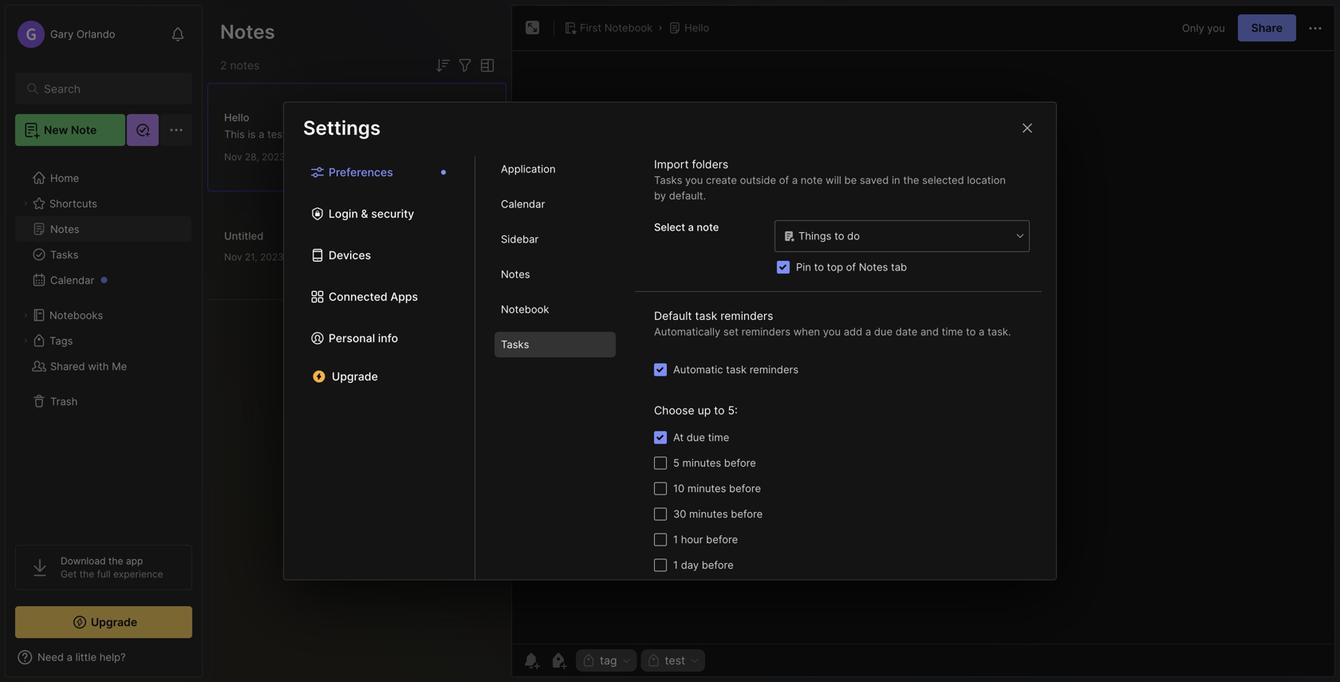 Task type: vqa. For each thing, say whether or not it's contained in the screenshot.
the handwritten link
no



Task type: locate. For each thing, give the bounding box(es) containing it.
1 vertical spatial upgrade button
[[15, 606, 192, 638]]

you left add
[[823, 326, 841, 338]]

info
[[378, 332, 398, 345]]

1 vertical spatial 2023
[[260, 251, 284, 263]]

2023 right 28,
[[262, 151, 286, 163]]

only you
[[1183, 22, 1226, 34]]

main element
[[0, 0, 207, 682]]

this is a test
[[224, 128, 286, 140]]

1 vertical spatial time
[[708, 431, 730, 444]]

2 1 from the top
[[674, 559, 678, 571]]

1
[[674, 533, 678, 546], [674, 559, 678, 571]]

1 horizontal spatial notebook
[[605, 22, 653, 34]]

shortcuts
[[49, 197, 97, 210]]

1 nov from the top
[[224, 151, 242, 163]]

tree inside main element
[[6, 156, 202, 531]]

2
[[220, 59, 227, 72]]

a left task.
[[979, 326, 985, 338]]

1 vertical spatial test
[[665, 654, 686, 668]]

0 horizontal spatial task
[[695, 309, 718, 323]]

upgrade button down full
[[15, 606, 192, 638]]

shared with me
[[50, 360, 127, 372]]

select
[[654, 221, 686, 233]]

0 vertical spatial the
[[904, 174, 920, 186]]

1 vertical spatial reminders
[[742, 326, 791, 338]]

2 tab list from the left
[[476, 156, 635, 580]]

1 vertical spatial notebook
[[501, 303, 549, 316]]

0 horizontal spatial notebook
[[501, 303, 549, 316]]

30
[[674, 508, 687, 520]]

upgrade button inside tab list
[[303, 364, 456, 389]]

a right add
[[866, 326, 872, 338]]

to inside default task reminders automatically set reminders when you add a due date and time to a task.
[[966, 326, 976, 338]]

0 vertical spatial hello
[[685, 22, 710, 34]]

1 horizontal spatial of
[[846, 261, 856, 273]]

notebooks link
[[15, 302, 192, 328]]

None checkbox
[[654, 457, 667, 470], [654, 559, 667, 572], [654, 457, 667, 470], [654, 559, 667, 572]]

reminders
[[721, 309, 774, 323], [742, 326, 791, 338], [750, 363, 799, 376]]

1 vertical spatial note
[[697, 221, 719, 233]]

1 for 1 hour before
[[674, 533, 678, 546]]

2023 for nov 28, 2023
[[262, 151, 286, 163]]

Default task note field
[[774, 219, 1030, 253]]

nov left 28,
[[224, 151, 242, 163]]

top
[[827, 261, 843, 273]]

1 vertical spatial the
[[108, 555, 123, 567]]

0 vertical spatial 2023
[[262, 151, 286, 163]]

test right is
[[267, 128, 286, 140]]

calendar up notebooks
[[50, 274, 94, 286]]

import
[[654, 158, 689, 171]]

0 horizontal spatial upgrade
[[91, 616, 137, 629]]

to left task.
[[966, 326, 976, 338]]

time
[[942, 326, 963, 338], [708, 431, 730, 444]]

due left date
[[874, 326, 893, 338]]

1 horizontal spatial tasks
[[501, 339, 529, 351]]

1 horizontal spatial calendar
[[501, 198, 545, 210]]

task right the automatic
[[726, 363, 747, 376]]

1 horizontal spatial time
[[942, 326, 963, 338]]

0 horizontal spatial tasks
[[50, 248, 79, 261]]

1 hour before
[[674, 533, 738, 546]]

nov for nov 28, 2023
[[224, 151, 242, 163]]

0 vertical spatial 1
[[674, 533, 678, 546]]

notes
[[230, 59, 260, 72]]

hello inside button
[[685, 22, 710, 34]]

notes up notes
[[220, 20, 275, 43]]

before down 30 minutes before
[[706, 533, 738, 546]]

note down default.
[[697, 221, 719, 233]]

1 vertical spatial upgrade
[[91, 616, 137, 629]]

before down 10 minutes before
[[731, 508, 763, 520]]

0 horizontal spatial you
[[686, 174, 703, 186]]

the inside import folders tasks you create outside of a note will be saved in the selected location by default.
[[904, 174, 920, 186]]

minutes down 5 minutes before
[[688, 482, 726, 495]]

2 horizontal spatial the
[[904, 174, 920, 186]]

location
[[967, 174, 1006, 186]]

1 horizontal spatial hello
[[685, 22, 710, 34]]

calendar
[[501, 198, 545, 210], [50, 274, 94, 286]]

0 horizontal spatial hello
[[224, 111, 249, 124]]

of right top
[[846, 261, 856, 273]]

0 horizontal spatial due
[[687, 431, 705, 444]]

a
[[259, 128, 264, 140], [792, 174, 798, 186], [688, 221, 694, 233], [866, 326, 872, 338], [979, 326, 985, 338]]

time up 5 minutes before
[[708, 431, 730, 444]]

tree containing home
[[6, 156, 202, 531]]

1 vertical spatial nov
[[224, 251, 242, 263]]

task inside default task reminders automatically set reminders when you add a due date and time to a task.
[[695, 309, 718, 323]]

10
[[674, 482, 685, 495]]

be
[[845, 174, 857, 186]]

0 vertical spatial task
[[695, 309, 718, 323]]

notes
[[220, 20, 275, 43], [50, 223, 79, 235], [859, 261, 888, 273], [501, 268, 530, 281]]

0 vertical spatial time
[[942, 326, 963, 338]]

before up 10 minutes before
[[724, 457, 756, 469]]

1 horizontal spatial note
[[801, 174, 823, 186]]

minutes up 1 hour before
[[690, 508, 728, 520]]

application tab
[[495, 156, 616, 182]]

0 horizontal spatial test
[[267, 128, 286, 140]]

import folders tasks you create outside of a note will be saved in the selected location by default.
[[654, 158, 1006, 202]]

upgrade
[[332, 370, 378, 383], [91, 616, 137, 629]]

2 vertical spatial you
[[823, 326, 841, 338]]

&
[[361, 207, 368, 221]]

you
[[1208, 22, 1226, 34], [686, 174, 703, 186], [823, 326, 841, 338]]

notebook inside tab
[[501, 303, 549, 316]]

select a note
[[654, 221, 719, 233]]

0 vertical spatial tasks
[[654, 174, 683, 186]]

reminders down when
[[750, 363, 799, 376]]

upgrade button down info at the left
[[303, 364, 456, 389]]

of right outside
[[779, 174, 789, 186]]

the down the download at the bottom left of the page
[[80, 569, 94, 580]]

0 vertical spatial you
[[1208, 22, 1226, 34]]

reminders right set
[[742, 326, 791, 338]]

2023
[[262, 151, 286, 163], [260, 251, 284, 263]]

1 horizontal spatial test
[[665, 654, 686, 668]]

expand tags image
[[21, 336, 30, 346]]

personal info
[[329, 332, 398, 345]]

the up full
[[108, 555, 123, 567]]

None search field
[[44, 79, 171, 98]]

calendar up the sidebar on the left top of the page
[[501, 198, 545, 210]]

of
[[779, 174, 789, 186], [846, 261, 856, 273]]

tasks
[[654, 174, 683, 186], [50, 248, 79, 261], [501, 339, 529, 351]]

notes down the sidebar on the left top of the page
[[501, 268, 530, 281]]

0 horizontal spatial the
[[80, 569, 94, 580]]

to left 5:
[[714, 404, 725, 417]]

with
[[88, 360, 109, 372]]

1 left hour
[[674, 533, 678, 546]]

0 horizontal spatial upgrade button
[[15, 606, 192, 638]]

2 horizontal spatial you
[[1208, 22, 1226, 34]]

0 vertical spatial nov
[[224, 151, 242, 163]]

before right the day
[[702, 559, 734, 571]]

minutes right 5
[[683, 457, 721, 469]]

tree
[[6, 156, 202, 531]]

download the app get the full experience
[[61, 555, 163, 580]]

tab list
[[284, 156, 476, 580], [476, 156, 635, 580]]

application
[[501, 163, 556, 175]]

0 vertical spatial calendar
[[501, 198, 545, 210]]

1 for 1 day before
[[674, 559, 678, 571]]

2 notes
[[220, 59, 260, 72]]

0 horizontal spatial calendar
[[50, 274, 94, 286]]

to left do
[[835, 230, 845, 242]]

1 vertical spatial task
[[726, 363, 747, 376]]

2 vertical spatial minutes
[[690, 508, 728, 520]]

note
[[801, 174, 823, 186], [697, 221, 719, 233]]

notebook
[[605, 22, 653, 34], [501, 303, 549, 316]]

1 tab list from the left
[[284, 156, 476, 580]]

before for 1 day before
[[702, 559, 734, 571]]

notes down the shortcuts
[[50, 223, 79, 235]]

2 nov from the top
[[224, 251, 242, 263]]

upgrade down personal
[[332, 370, 378, 383]]

0 vertical spatial of
[[779, 174, 789, 186]]

1 vertical spatial hello
[[224, 111, 249, 124]]

a right outside
[[792, 174, 798, 186]]

automatic
[[674, 363, 723, 376]]

tab
[[891, 261, 907, 273]]

add a reminder image
[[522, 651, 541, 670]]

default.
[[669, 190, 706, 202]]

due right at
[[687, 431, 705, 444]]

2 vertical spatial reminders
[[750, 363, 799, 376]]

share button
[[1238, 14, 1297, 41]]

0 vertical spatial note
[[801, 174, 823, 186]]

5:
[[728, 404, 738, 417]]

the right in at the top of the page
[[904, 174, 920, 186]]

1 vertical spatial due
[[687, 431, 705, 444]]

nov
[[224, 151, 242, 163], [224, 251, 242, 263]]

tasks inside button
[[50, 248, 79, 261]]

minutes for 30
[[690, 508, 728, 520]]

1 vertical spatial 1
[[674, 559, 678, 571]]

test button
[[641, 650, 706, 672]]

1 horizontal spatial upgrade button
[[303, 364, 456, 389]]

untitled
[[224, 230, 264, 242]]

test right tag
[[665, 654, 686, 668]]

due
[[874, 326, 893, 338], [687, 431, 705, 444]]

connected apps
[[329, 290, 418, 304]]

tasks down notes link
[[50, 248, 79, 261]]

you right only
[[1208, 22, 1226, 34]]

1 vertical spatial you
[[686, 174, 703, 186]]

expand notebooks image
[[21, 310, 30, 320]]

close image
[[1018, 119, 1037, 138]]

0 vertical spatial reminders
[[721, 309, 774, 323]]

2023 right 21,
[[260, 251, 284, 263]]

tasks down notebook tab
[[501, 339, 529, 351]]

note left will
[[801, 174, 823, 186]]

note window element
[[512, 5, 1336, 677]]

pin to top of notes tab
[[796, 261, 907, 273]]

the
[[904, 174, 920, 186], [108, 555, 123, 567], [80, 569, 94, 580]]

settings
[[303, 116, 381, 140]]

1 vertical spatial minutes
[[688, 482, 726, 495]]

calendar button
[[15, 267, 192, 293]]

5
[[674, 457, 680, 469]]

tags button
[[15, 328, 192, 354]]

before up 30 minutes before
[[729, 482, 761, 495]]

2023 for nov 21, 2023
[[260, 251, 284, 263]]

minutes for 10
[[688, 482, 726, 495]]

0 horizontal spatial of
[[779, 174, 789, 186]]

1 left the day
[[674, 559, 678, 571]]

selected
[[923, 174, 965, 186]]

devices
[[329, 249, 371, 262]]

0 vertical spatial upgrade
[[332, 370, 378, 383]]

tasks down import
[[654, 174, 683, 186]]

upgrade down full
[[91, 616, 137, 629]]

you up default.
[[686, 174, 703, 186]]

tab list containing preferences
[[284, 156, 476, 580]]

reminders for automatic
[[750, 363, 799, 376]]

0 vertical spatial notebook
[[605, 22, 653, 34]]

to inside field
[[835, 230, 845, 242]]

task.
[[988, 326, 1011, 338]]

new note
[[44, 123, 97, 137]]

2 vertical spatial tasks
[[501, 339, 529, 351]]

nov left 21,
[[224, 251, 242, 263]]

0 vertical spatial minutes
[[683, 457, 721, 469]]

notes link
[[15, 216, 192, 242]]

1 horizontal spatial task
[[726, 363, 747, 376]]

time right the and
[[942, 326, 963, 338]]

task up automatically
[[695, 309, 718, 323]]

0 vertical spatial upgrade button
[[303, 364, 456, 389]]

1 vertical spatial tasks
[[50, 248, 79, 261]]

nov for nov 21, 2023
[[224, 251, 242, 263]]

first
[[580, 22, 602, 34]]

1 vertical spatial calendar
[[50, 274, 94, 286]]

None checkbox
[[654, 363, 667, 376], [654, 431, 667, 444], [654, 482, 667, 495], [654, 508, 667, 521], [654, 533, 667, 546], [654, 363, 667, 376], [654, 431, 667, 444], [654, 482, 667, 495], [654, 508, 667, 521], [654, 533, 667, 546]]

upgrade inside tab list
[[332, 370, 378, 383]]

note inside import folders tasks you create outside of a note will be saved in the selected location by default.
[[801, 174, 823, 186]]

1 horizontal spatial due
[[874, 326, 893, 338]]

notebook right first on the left of the page
[[605, 22, 653, 34]]

only
[[1183, 22, 1205, 34]]

reminders up set
[[721, 309, 774, 323]]

0 vertical spatial due
[[874, 326, 893, 338]]

0 horizontal spatial time
[[708, 431, 730, 444]]

before
[[724, 457, 756, 469], [729, 482, 761, 495], [731, 508, 763, 520], [706, 533, 738, 546], [702, 559, 734, 571]]

1 horizontal spatial you
[[823, 326, 841, 338]]

2 horizontal spatial tasks
[[654, 174, 683, 186]]

notebook down notes tab
[[501, 303, 549, 316]]

Search text field
[[44, 81, 171, 97]]

1 horizontal spatial upgrade
[[332, 370, 378, 383]]

tasks tab
[[495, 332, 616, 357]]

1 1 from the top
[[674, 533, 678, 546]]



Task type: describe. For each thing, give the bounding box(es) containing it.
things to do
[[799, 230, 860, 242]]

this
[[224, 128, 245, 140]]

1 day before
[[674, 559, 734, 571]]

is
[[248, 128, 256, 140]]

task for default
[[695, 309, 718, 323]]

notebook tab
[[495, 297, 616, 322]]

trash
[[50, 395, 78, 408]]

share
[[1252, 21, 1283, 35]]

at
[[674, 431, 684, 444]]

add tag image
[[549, 651, 568, 670]]

tag button
[[576, 650, 637, 672]]

tags
[[49, 335, 73, 347]]

at due time
[[674, 431, 730, 444]]

add
[[844, 326, 863, 338]]

upgrade inside main element
[[91, 616, 137, 629]]

hello button
[[666, 17, 713, 39]]

folders
[[692, 158, 729, 171]]

1 vertical spatial of
[[846, 261, 856, 273]]

tasks inside tab
[[501, 339, 529, 351]]

notes tab
[[495, 262, 616, 287]]

choose up to 5:
[[654, 404, 738, 417]]

a right select
[[688, 221, 694, 233]]

personal
[[329, 332, 375, 345]]

app
[[126, 555, 143, 567]]

before for 1 hour before
[[706, 533, 738, 546]]

outside
[[740, 174, 777, 186]]

you inside note window element
[[1208, 22, 1226, 34]]

security
[[371, 207, 414, 221]]

before for 10 minutes before
[[729, 482, 761, 495]]

of inside import folders tasks you create outside of a note will be saved in the selected location by default.
[[779, 174, 789, 186]]

first notebook
[[580, 22, 653, 34]]

notes inside 'tree'
[[50, 223, 79, 235]]

default task reminders automatically set reminders when you add a due date and time to a task.
[[654, 309, 1011, 338]]

task for automatic
[[726, 363, 747, 376]]

sidebar
[[501, 233, 539, 246]]

tasks button
[[15, 242, 192, 267]]

before for 30 minutes before
[[731, 508, 763, 520]]

28,
[[245, 151, 259, 163]]

a inside import folders tasks you create outside of a note will be saved in the selected location by default.
[[792, 174, 798, 186]]

date
[[896, 326, 918, 338]]

calendar inside calendar tab
[[501, 198, 545, 210]]

Note Editor text field
[[512, 50, 1335, 644]]

pin
[[796, 261, 812, 273]]

home link
[[15, 165, 192, 191]]

Pin to top of Notes tab checkbox
[[777, 261, 790, 274]]

automatic task reminders
[[674, 363, 799, 376]]

minutes for 5
[[683, 457, 721, 469]]

up
[[698, 404, 711, 417]]

day
[[681, 559, 699, 571]]

you inside default task reminders automatically set reminders when you add a due date and time to a task.
[[823, 326, 841, 338]]

me
[[112, 360, 127, 372]]

apps
[[391, 290, 418, 304]]

21,
[[245, 251, 258, 263]]

when
[[794, 326, 820, 338]]

by
[[654, 190, 666, 202]]

set
[[724, 326, 739, 338]]

notes left tab at the right top of page
[[859, 261, 888, 273]]

preferences
[[329, 166, 393, 179]]

0 vertical spatial test
[[267, 128, 286, 140]]

nov 28, 2023
[[224, 151, 286, 163]]

choose
[[654, 404, 695, 417]]

create
[[706, 174, 737, 186]]

home
[[50, 172, 79, 184]]

calendar inside calendar button
[[50, 274, 94, 286]]

sidebar tab
[[495, 227, 616, 252]]

notebooks
[[49, 309, 103, 321]]

a right is
[[259, 128, 264, 140]]

to right 'pin'
[[814, 261, 824, 273]]

new
[[44, 123, 68, 137]]

tasks inside import folders tasks you create outside of a note will be saved in the selected location by default.
[[654, 174, 683, 186]]

things
[[799, 230, 832, 242]]

before for 5 minutes before
[[724, 457, 756, 469]]

connected
[[329, 290, 388, 304]]

2 vertical spatial the
[[80, 569, 94, 580]]

default
[[654, 309, 692, 323]]

tab list containing application
[[476, 156, 635, 580]]

full
[[97, 569, 111, 580]]

automatically
[[654, 326, 721, 338]]

reminders for default
[[721, 309, 774, 323]]

10 minutes before
[[674, 482, 761, 495]]

saved
[[860, 174, 889, 186]]

login & security
[[329, 207, 414, 221]]

due inside default task reminders automatically set reminders when you add a due date and time to a task.
[[874, 326, 893, 338]]

note
[[71, 123, 97, 137]]

first notebook button
[[561, 17, 656, 39]]

expand note image
[[523, 18, 543, 38]]

0 horizontal spatial note
[[697, 221, 719, 233]]

test inside button
[[665, 654, 686, 668]]

1 horizontal spatial the
[[108, 555, 123, 567]]

nov 21, 2023
[[224, 251, 284, 263]]

download
[[61, 555, 106, 567]]

shortcuts button
[[15, 191, 192, 216]]

trash link
[[15, 389, 192, 414]]

30 minutes before
[[674, 508, 763, 520]]

and
[[921, 326, 939, 338]]

none search field inside main element
[[44, 79, 171, 98]]

you inside import folders tasks you create outside of a note will be saved in the selected location by default.
[[686, 174, 703, 186]]

upgrade button inside main element
[[15, 606, 192, 638]]

get
[[61, 569, 77, 580]]

login
[[329, 207, 358, 221]]

notes inside tab
[[501, 268, 530, 281]]

time inside default task reminders automatically set reminders when you add a due date and time to a task.
[[942, 326, 963, 338]]

experience
[[113, 569, 163, 580]]

in
[[892, 174, 901, 186]]

do
[[848, 230, 860, 242]]

calendar tab
[[495, 192, 616, 217]]

5 minutes before
[[674, 457, 756, 469]]

notebook inside button
[[605, 22, 653, 34]]

shared with me link
[[15, 354, 192, 379]]



